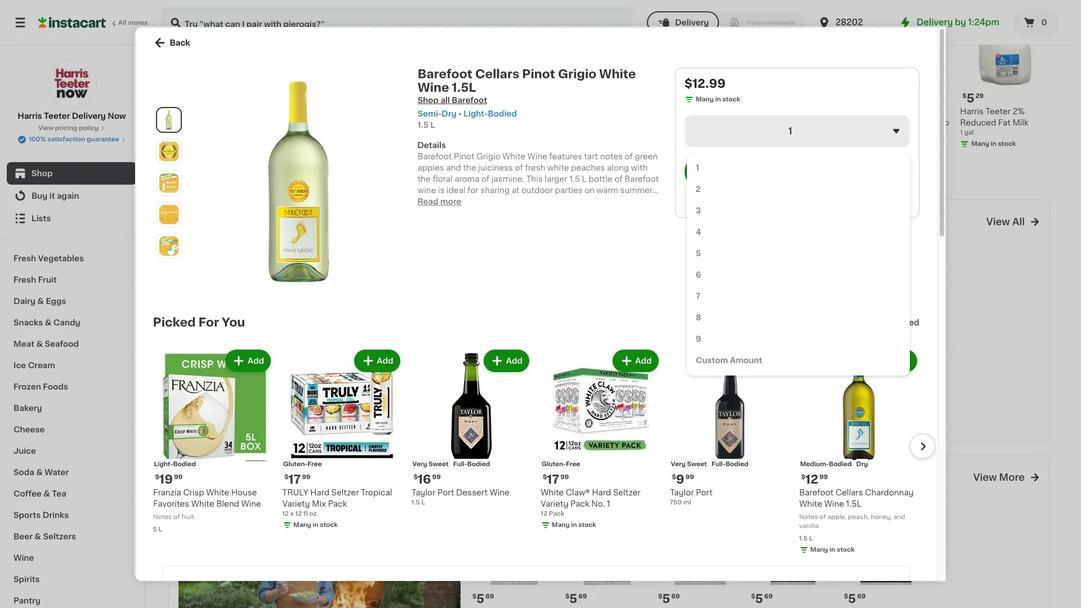 Task type: locate. For each thing, give the bounding box(es) containing it.
99 inside $ 16 99
[[433, 474, 441, 480]]

0 vertical spatial cellars
[[475, 68, 520, 80]]

truly hard seltzer tropical variety mix pack 12 x 12 fl oz
[[283, 489, 392, 517]]

2 horizontal spatial hard
[[715, 108, 734, 116]]

0 horizontal spatial apple,
[[317, 133, 336, 139]]

2 teeter™ from the left
[[392, 108, 425, 116]]

l
[[431, 121, 436, 129], [278, 155, 282, 161], [422, 499, 426, 506], [159, 526, 163, 533], [810, 535, 814, 542]]

change™ down '$4.19' element
[[600, 353, 638, 361]]

0 horizontal spatial sweet
[[429, 461, 449, 467]]

0 horizontal spatial all
[[118, 20, 126, 26]]

99 inside $ 12 99
[[820, 474, 829, 480]]

1 vertical spatial all
[[1013, 217, 1025, 226]]

& right dairy at the left of the page
[[37, 297, 44, 305]]

of
[[288, 133, 295, 139], [882, 144, 888, 151], [497, 353, 505, 361], [590, 353, 598, 361], [683, 353, 691, 361], [605, 387, 614, 395], [174, 514, 180, 520], [820, 514, 826, 520]]

0 horizontal spatial 3
[[472, 93, 480, 104]]

2 vertical spatial barefoot
[[800, 489, 834, 497]]

light- down barefoot in the top left of the page
[[464, 110, 488, 118]]

0 horizontal spatial 2,
[[499, 413, 505, 419]]

and for seeds of change™ organic brown and wild rice with tomato & roasted garlic rice
[[717, 364, 732, 372]]

nsored
[[892, 319, 920, 327]]

teeter
[[788, 108, 813, 116], [986, 108, 1011, 116], [44, 112, 70, 120]]

seeds inside seeds of change™ organic brown jasmine with cilantro and a hint of lime rice
[[563, 353, 588, 361]]

harris for harris teeter large white eggs
[[763, 108, 786, 116]]

1 horizontal spatial organic
[[563, 364, 595, 372]]

with down custom
[[695, 375, 712, 383]]

teeter up pricing on the left of the page
[[44, 112, 70, 120]]

eligible for seeds of change™ organic quinoa & brown rice with garlic rice
[[484, 423, 507, 429]]

brown inside seeds of change™ organic brown and wild rice with tomato & roasted garlic rice
[[690, 364, 715, 372]]

claw® inside the white claw® hard seltzer variety pack no. 3 12 x 12 oz
[[689, 108, 713, 116]]

notes of apple, peach, honey, and vanilla
[[800, 514, 906, 529]]

2 seeds from the left
[[563, 353, 588, 361]]

dry inside barefoot cellars pinot grigio white wine 1.5l shop all barefoot semi-dry • light-bodied 1.5 l
[[442, 110, 457, 118]]

pinot down semi-dry light-bodied
[[334, 108, 354, 116]]

organic inside seeds of change™ organic brown jasmine with cilantro and a hint of lime rice
[[563, 364, 595, 372]]

17 for truly hard seltzer tropical variety mix pack
[[289, 474, 301, 485]]

1 horizontal spatial barefoot
[[418, 68, 473, 80]]

0 horizontal spatial buy any 2, save $2 see eligible items
[[470, 413, 530, 429]]

light-bodied for creek
[[898, 80, 940, 86]]

99 up "taylor port 750 ml"
[[686, 474, 695, 480]]

0 horizontal spatial semi-
[[269, 80, 288, 86]]

2 8.5 from the left
[[563, 386, 574, 392]]

1 inside 1 field
[[789, 127, 793, 136]]

1 horizontal spatial delivery
[[675, 19, 709, 26]]

by
[[955, 18, 967, 26]]

harris for harris teeter delivery now
[[18, 112, 42, 120]]

notes inside notes of citrus, apple, jasmine, and peach
[[268, 133, 287, 139]]

$2 down tomato
[[708, 400, 716, 406]]

2 horizontal spatial dry
[[857, 461, 869, 467]]

organic up wild
[[656, 364, 688, 372]]

$ inside $ 5 29
[[963, 93, 967, 99]]

0 vertical spatial light-bodied
[[898, 80, 940, 86]]

$ 5 69
[[473, 593, 494, 605], [566, 593, 587, 605], [659, 593, 680, 605], [751, 593, 773, 605], [844, 593, 866, 605]]

no.
[[664, 130, 677, 138], [592, 500, 605, 508]]

0 horizontal spatial seeds
[[470, 353, 495, 361]]

2, for seeds of change™ organic quinoa & brown rice with garlic rice
[[499, 413, 505, 419]]

0 horizontal spatial teeter™
[[194, 108, 227, 116]]

many down jasmine,
[[279, 166, 297, 172]]

3 with from the left
[[695, 375, 712, 383]]

honey,
[[871, 514, 892, 520]]

seltzer inside the white claw® hard seltzer variety pack no. 3 12 x 12 oz
[[664, 119, 691, 127]]

0 horizontal spatial full-
[[454, 461, 468, 467]]

very sweet full-bodied
[[413, 461, 491, 467], [672, 461, 749, 467]]

1 $ 17 99 from the left
[[285, 474, 311, 485]]

1 horizontal spatial very
[[672, 461, 686, 467]]

99 down $12.99
[[684, 93, 692, 99]]

buy any 2, save $2 see eligible items down 4 seeds of change™ organic quinoa & brown rice with garlic rice
[[470, 413, 530, 429]]

change™ inside seeds of change™ organic brown jasmine with cilantro and a hint of lime rice
[[600, 353, 638, 361]]

1 horizontal spatial 1.5 l
[[800, 535, 814, 542]]

1 horizontal spatial taylor
[[670, 489, 694, 497]]

milk
[[402, 119, 418, 127], [1013, 119, 1029, 127]]

0 vertical spatial claw®
[[689, 108, 713, 116]]

sweet for 16
[[429, 461, 449, 467]]

1.5 inside barefoot cellars pinot grigio white wine 1.5l shop all barefoot semi-dry • light-bodied 1.5 l
[[418, 121, 429, 129]]

view
[[38, 125, 54, 131], [987, 217, 1011, 226], [974, 473, 997, 482]]

pinot inside barefoot cellars pinot grigio white wine 1.5l
[[334, 108, 354, 116]]

2 69 from the left
[[579, 594, 587, 600]]

semi- inside barefoot cellars pinot grigio white wine 1.5l shop all barefoot semi-dry • light-bodied 1.5 l
[[418, 110, 442, 118]]

organic for seeds of change™ organic brown jasmine with cilantro and a hint of lime rice
[[563, 364, 595, 372]]

1 vertical spatial light-bodied
[[154, 461, 196, 467]]

2 horizontal spatial seeds
[[656, 353, 681, 361]]

2 port from the left
[[696, 489, 713, 497]]

we've made it easy to eat organic image
[[179, 244, 461, 402]]

of right hint
[[605, 387, 614, 395]]

back
[[170, 39, 190, 47]]

0 horizontal spatial see
[[470, 423, 483, 429]]

of left citrus at the right of page
[[882, 144, 888, 151]]

add
[[233, 7, 250, 14], [332, 7, 349, 14], [431, 7, 448, 14], [530, 7, 547, 14], [629, 7, 646, 14], [728, 7, 745, 14], [1025, 7, 1042, 14], [869, 200, 886, 208], [248, 357, 264, 365], [377, 357, 394, 365], [507, 357, 523, 365], [636, 357, 652, 365], [765, 357, 782, 365], [894, 357, 911, 365], [533, 509, 550, 517], [812, 509, 829, 517], [905, 509, 922, 517]]

2 horizontal spatial organic
[[656, 364, 688, 372]]

free
[[491, 80, 506, 86], [689, 80, 704, 86], [308, 461, 322, 467], [567, 461, 581, 467]]

eligible for seeds of change™ organic brown jasmine with cilantro and a hint of lime rice
[[577, 410, 600, 416]]

garlic
[[470, 387, 494, 395], [700, 387, 723, 395]]

grigio inside liberty creek vineyards pinot grigio white wine 1.5l
[[926, 119, 950, 127]]

product group containing 9
[[670, 348, 791, 507]]

1 horizontal spatial save
[[599, 400, 614, 406]]

wine inside "barefoot cellars chardonnay white wine 1.5l"
[[825, 500, 845, 508]]

$ inside $ 9 99
[[673, 474, 677, 480]]

organic inside 4 seeds of change™ organic quinoa & brown rice with garlic rice
[[470, 364, 502, 372]]

99 for taylor port dessert wine
[[433, 474, 441, 480]]

0 vertical spatial lime
[[466, 119, 485, 127]]

0 vertical spatial 1.5 l
[[268, 155, 282, 161]]

seeds of change™ organic brown and wild rice with tomato & roasted garlic rice button
[[656, 244, 745, 395]]

rice
[[497, 375, 515, 383], [676, 375, 693, 383], [496, 387, 513, 395], [725, 387, 743, 395], [563, 398, 581, 406]]

1 sweet from the left
[[429, 461, 449, 467]]

grigio for barefoot cellars pinot grigio white wine 1.5l shop all barefoot semi-dry • light-bodied 1.5 l
[[558, 68, 597, 80]]

& left tea
[[43, 490, 50, 498]]

whole inside harris teeter™ vitamin d whole milk
[[375, 119, 400, 127]]

grigio inside barefoot cellars pinot grigio white wine 1.5l shop all barefoot semi-dry • light-bodied 1.5 l
[[558, 68, 597, 80]]

many down harris teeter™ vitamin d whole milk
[[378, 141, 396, 147]]

1 horizontal spatial eligible
[[577, 410, 600, 416]]

$5.29 element
[[367, 91, 457, 106]]

toss
[[208, 466, 237, 478]]

2 very from the left
[[672, 461, 686, 467]]

product group
[[169, 0, 259, 151], [268, 0, 358, 186], [367, 0, 457, 151], [466, 0, 556, 148], [565, 0, 655, 131], [664, 0, 754, 173], [763, 0, 853, 151], [862, 0, 952, 175], [961, 0, 1051, 151], [470, 244, 559, 431], [563, 244, 652, 418], [656, 244, 745, 418], [153, 348, 274, 534], [283, 348, 403, 532], [412, 348, 532, 507], [541, 348, 661, 532], [670, 348, 791, 507], [800, 348, 920, 557], [470, 499, 559, 608], [563, 499, 652, 608], [749, 499, 838, 608], [842, 499, 931, 608]]

barefoot cellars chardonnay white wine 1.5l
[[800, 489, 914, 508]]

2 very sweet full-bodied from the left
[[672, 461, 749, 467]]

1 horizontal spatial seeds
[[563, 353, 588, 361]]

2 milk from the left
[[1013, 119, 1029, 127]]

brown
[[597, 364, 622, 372], [690, 364, 715, 372], [470, 375, 495, 383]]

1.5 l for 12
[[800, 535, 814, 542]]

x
[[672, 141, 676, 147], [291, 511, 294, 517]]

99 for buzzballz chillers lime 'rita cocktail
[[481, 93, 490, 99]]

1 horizontal spatial all
[[1013, 217, 1025, 226]]

gluten-free up white claw® hard seltzer variety pack no. 1 12 pack
[[542, 461, 581, 467]]

with up hint
[[599, 375, 616, 383]]

variety for white claw® hard seltzer variety pack no. 3
[[693, 119, 721, 127]]

9
[[696, 335, 702, 343], [677, 474, 685, 485]]

8.5 for seeds of change™ organic quinoa & brown rice with garlic rice
[[470, 386, 481, 392]]

wine up all
[[418, 82, 449, 94]]

very sweet full-bodied for 16
[[413, 461, 491, 467]]

harris for harris teeter™ whole strawberries 1 lb container
[[169, 108, 192, 116]]

notes of citrus and apple
[[862, 144, 940, 151]]

None search field
[[161, 7, 633, 38]]

milk inside harris teeter 2% reduced fat milk 1 gal
[[1013, 119, 1029, 127]]

1 horizontal spatial cellars
[[475, 68, 520, 80]]

99 right 19
[[174, 474, 183, 480]]

1 horizontal spatial port
[[696, 489, 713, 497]]

drinks
[[43, 512, 69, 519]]

many down the white claw® hard seltzer variety pack no. 3 12 x 12 oz
[[675, 152, 693, 158]]

many down the harris teeter large white eggs
[[774, 141, 792, 147]]

1.5 l inside item carousel region
[[800, 535, 814, 542]]

l down jasmine,
[[278, 155, 282, 161]]

taylor inside taylor port dessert wine 1.5 l
[[412, 489, 436, 497]]

dry
[[288, 80, 300, 86], [442, 110, 457, 118], [857, 461, 869, 467]]

seeds for seeds of change™ organic brown jasmine with cilantro and a hint of lime rice
[[563, 353, 588, 361]]

& for seltzers
[[35, 533, 41, 541]]

l for 19
[[159, 526, 163, 533]]

harris inside harris teeter™ vitamin d whole milk
[[367, 108, 390, 116]]

1 seeds from the left
[[470, 353, 495, 361]]

1 vertical spatial x
[[291, 511, 294, 517]]

1 horizontal spatial dry
[[442, 110, 457, 118]]

1 horizontal spatial whole
[[375, 119, 400, 127]]

1.5 down vanilla
[[800, 535, 808, 542]]

0 horizontal spatial 1.5 l
[[268, 155, 282, 161]]

0 horizontal spatial very
[[413, 461, 428, 467]]

see for seeds of change™ organic quinoa & brown rice with garlic rice
[[470, 423, 483, 429]]

1 horizontal spatial sponsored badge image
[[664, 163, 698, 170]]

pinot up chillers
[[522, 68, 555, 80]]

0 horizontal spatial lime
[[466, 119, 485, 127]]

rice inside seeds of change™ organic brown jasmine with cilantro and a hint of lime rice
[[563, 398, 581, 406]]

2 $ 17 99 from the left
[[543, 474, 570, 485]]

house
[[231, 489, 257, 497]]

delivery button
[[647, 11, 719, 34]]

l inside barefoot cellars pinot grigio white wine 1.5l shop all barefoot semi-dry • light-bodied 1.5 l
[[431, 121, 436, 129]]

99 up white claw® hard seltzer variety pack no. 1 12 pack
[[561, 474, 570, 480]]

many in stock down the white claw® hard seltzer variety pack no. 3 12 x 12 oz
[[675, 152, 719, 158]]

of left fruit on the bottom left of the page
[[174, 514, 180, 520]]

2, for seeds of change™ organic brown jasmine with cilantro and a hint of lime rice
[[592, 400, 598, 406]]

sponsored badge image down jasmine,
[[268, 177, 302, 183]]

1 fresh from the top
[[14, 255, 36, 263]]

in down mix
[[313, 522, 319, 528]]

1 horizontal spatial $ 17 99
[[543, 474, 570, 485]]

0 horizontal spatial milk
[[402, 119, 418, 127]]

17 up white claw® hard seltzer variety pack no. 1 12 pack
[[547, 474, 560, 485]]

3 change™ from the left
[[693, 353, 731, 361]]

claw® inside white claw® hard seltzer variety pack no. 1 12 pack
[[566, 489, 590, 497]]

franzia crisp white house favorites white blend wine
[[153, 489, 261, 508]]

3 seeds from the left
[[656, 353, 681, 361]]

change™ up tomato
[[693, 353, 731, 361]]

enlarge white wines barefoot barefoot cellars pinot grigio white wine 1.5l angle_left (opens in a new tab) image
[[159, 141, 179, 161]]

free up truly in the bottom left of the page
[[308, 461, 322, 467]]

1 vertical spatial fresh
[[14, 276, 36, 284]]

99 for barefoot cellars chardonnay white wine 1.5l
[[820, 474, 829, 480]]

0 horizontal spatial grigio
[[268, 119, 292, 127]]

taylor down 16
[[412, 489, 436, 497]]

1.5 down 16
[[412, 499, 420, 506]]

full- up dessert
[[454, 461, 468, 467]]

2 organic from the left
[[563, 364, 595, 372]]

2 horizontal spatial $2
[[708, 400, 716, 406]]

0 vertical spatial apple,
[[317, 133, 336, 139]]

full- for 16
[[454, 461, 468, 467]]

1.5 inside taylor port dessert wine 1.5 l
[[412, 499, 420, 506]]

1 vertical spatial 9
[[677, 474, 685, 485]]

pack inside truly hard seltzer tropical variety mix pack 12 x 12 fl oz
[[328, 500, 347, 508]]

no. for 99
[[664, 130, 677, 138]]

any down roasted
[[671, 400, 683, 406]]

1 horizontal spatial 8.5 oz
[[563, 386, 583, 392]]

9 inside product group
[[677, 474, 685, 485]]

semi- down all
[[418, 110, 442, 118]]

apple, left peach,
[[828, 514, 847, 520]]

2 horizontal spatial buy any 2, save $2 see eligible items
[[656, 400, 716, 416]]

seltzer
[[664, 119, 691, 127], [332, 489, 359, 497], [613, 489, 641, 497]]

0 horizontal spatial sponsored badge image
[[268, 177, 302, 183]]

1.5 l
[[268, 155, 282, 161], [800, 535, 814, 542]]

of for notes of citrus, apple, jasmine, and peach
[[288, 133, 295, 139]]

1 milk from the left
[[402, 119, 418, 127]]

notes up 5 l
[[153, 514, 172, 520]]

1 horizontal spatial claw®
[[689, 108, 713, 116]]

1 horizontal spatial semi-
[[418, 110, 442, 118]]

teeter™ inside harris teeter™ whole strawberries 1 lb container
[[194, 108, 227, 116]]

wine right dessert
[[490, 489, 510, 497]]

many
[[696, 96, 714, 103], [180, 141, 198, 147], [774, 141, 792, 147], [378, 141, 396, 147], [972, 141, 990, 147], [675, 152, 693, 158], [279, 166, 297, 172], [482, 397, 500, 404], [294, 522, 312, 528], [552, 522, 570, 528], [811, 547, 829, 553]]

light-bodied
[[898, 80, 940, 86], [154, 461, 196, 467]]

product group containing harris teeter large white eggs
[[763, 0, 853, 151]]

cream
[[28, 362, 55, 370]]

0 horizontal spatial barefoot
[[268, 108, 302, 116]]

of inside notes of apple, peach, honey, and vanilla
[[820, 514, 826, 520]]

1 vertical spatial sponsored badge image
[[268, 177, 302, 183]]

0 horizontal spatial items
[[509, 423, 527, 429]]

1.5l up peach,
[[847, 500, 862, 508]]

enlarge white wines barefoot barefoot cellars pinot grigio white wine 1.5l angle_top (opens in a new tab) image
[[159, 204, 179, 224]]

save for seeds of change™ organic quinoa & brown rice with garlic rice
[[506, 413, 521, 419]]

buy for product group containing seeds of change™ organic brown and wild rice with tomato & roasted garlic rice
[[657, 400, 670, 406]]

ice cream
[[14, 362, 55, 370]]

meat & seafood link
[[7, 333, 137, 355]]

no. inside white claw® hard seltzer variety pack no. 1 12 pack
[[592, 500, 605, 508]]

2 garlic from the left
[[700, 387, 723, 395]]

gluten- up $ 3 99
[[467, 80, 491, 86]]

teeter™ up strawberries
[[194, 108, 227, 116]]

claw® for 99
[[689, 108, 713, 116]]

1 horizontal spatial hard
[[592, 489, 611, 497]]

gluten- for truly hard seltzer tropical variety mix pack
[[284, 461, 308, 467]]

2 vertical spatial 3
[[696, 207, 702, 215]]

save down roasted
[[692, 400, 707, 406]]

full- up "taylor port 750 ml"
[[712, 461, 726, 467]]

2 sweet from the left
[[688, 461, 708, 467]]

1.5l inside "barefoot cellars chardonnay white wine 1.5l"
[[847, 500, 862, 508]]

wine up peach
[[319, 119, 339, 127]]

gluten- inside product group
[[467, 80, 491, 86]]

soda & water
[[14, 469, 69, 477]]

l down 16
[[422, 499, 426, 506]]

1 organic from the left
[[470, 364, 502, 372]]

0 vertical spatial barefoot
[[418, 68, 473, 80]]

port for 16
[[438, 489, 454, 497]]

2 horizontal spatial 17
[[670, 93, 682, 104]]

99 down semi-dry light-bodied
[[288, 93, 297, 99]]

fresh fruit
[[14, 276, 57, 284]]

harris up 100%
[[18, 112, 42, 120]]

1 vertical spatial cellars
[[304, 108, 332, 116]]

1 change™ from the left
[[507, 353, 545, 361]]

1 2 3 4 5 6 7 8 9 custom amount
[[696, 164, 763, 364]]

cellars up peach,
[[836, 489, 863, 497]]

of left peach,
[[820, 514, 826, 520]]

seeds inside seeds of change™ organic brown and wild rice with tomato & roasted garlic rice
[[656, 353, 681, 361]]

stock down the harris teeter large white eggs
[[801, 141, 818, 147]]

variety inside the white claw® hard seltzer variety pack no. 3 12 x 12 oz
[[693, 119, 721, 127]]

read more
[[418, 198, 462, 206]]

1 horizontal spatial brown
[[597, 364, 622, 372]]

& for eggs
[[37, 297, 44, 305]]

hard for $
[[592, 489, 611, 497]]

0 vertical spatial semi-
[[269, 80, 288, 86]]

medium-bodied dry
[[801, 461, 869, 467]]

0 vertical spatial sponsored badge image
[[664, 163, 698, 170]]

3 69 from the left
[[672, 594, 680, 600]]

1 teeter™ from the left
[[194, 108, 227, 116]]

cheese link
[[7, 419, 137, 441]]

1.5l inside barefoot cellars pinot grigio white wine 1.5l shop all barefoot semi-dry • light-bodied 1.5 l
[[452, 82, 476, 94]]

2 change™ from the left
[[600, 353, 638, 361]]

8.5 oz for seeds of change™ organic brown jasmine with cilantro and a hint of lime rice
[[563, 386, 583, 392]]

l inside taylor port dessert wine 1.5 l
[[422, 499, 426, 506]]

gluten- up truly in the bottom left of the page
[[284, 461, 308, 467]]

save for seeds of change™ organic brown jasmine with cilantro and a hint of lime rice
[[599, 400, 614, 406]]

delivery for delivery
[[675, 19, 709, 26]]

real
[[324, 210, 352, 222]]

snacks
[[14, 319, 43, 327]]

0 horizontal spatial with
[[517, 375, 534, 383]]

2 full- from the left
[[712, 461, 726, 467]]

delivery for delivery by 1:24pm
[[917, 18, 953, 26]]

1 vertical spatial 4
[[477, 338, 485, 349]]

12 inside white claw® hard seltzer variety pack no. 1 12 pack
[[541, 511, 548, 517]]

& down wild
[[656, 387, 663, 395]]

notes up vanilla
[[800, 514, 818, 520]]

8.5 oz for seeds of change™ organic quinoa & brown rice with garlic rice
[[470, 386, 490, 392]]

enlarge white wines barefoot barefoot cellars pinot grigio white wine 1.5l hero (opens in a new tab) image
[[159, 110, 179, 130]]

9 inside 1 2 3 4 5 6 7 8 9 custom amount
[[696, 335, 702, 343]]

large
[[815, 108, 838, 116]]

barefoot for 99
[[268, 108, 302, 116]]

0 horizontal spatial brown
[[470, 375, 495, 383]]

1 vertical spatial 1.5 l
[[800, 535, 814, 542]]

1.5 l for 99
[[268, 155, 282, 161]]

of up quinoa
[[497, 353, 505, 361]]

taylor inside "taylor port 750 ml"
[[670, 489, 694, 497]]

variety inside truly hard seltzer tropical variety mix pack 12 x 12 fl oz
[[283, 500, 310, 508]]

0 horizontal spatial port
[[438, 489, 454, 497]]

pantry
[[14, 597, 40, 605]]

very sweet full-bodied up $ 16 99
[[413, 461, 491, 467]]

white claw® hard seltzer variety pack no. 3 12 x 12 oz
[[664, 108, 742, 147]]

foods
[[43, 383, 68, 391]]

1 very from the left
[[413, 461, 428, 467]]

of inside notes of citrus, apple, jasmine, and peach
[[288, 133, 295, 139]]

3 up buzzballz
[[472, 93, 480, 104]]

teeter™
[[194, 108, 227, 116], [392, 108, 425, 116]]

variety for white claw® hard seltzer variety pack no. 1
[[541, 500, 569, 508]]

17
[[670, 93, 682, 104], [289, 474, 301, 485], [547, 474, 560, 485]]

read
[[418, 198, 439, 206]]

$ inside $ 19 99
[[155, 474, 160, 480]]

sponsored badge image
[[664, 163, 698, 170], [268, 177, 302, 183]]

gluten-free inside product group
[[467, 80, 506, 86]]

1 with from the left
[[517, 375, 534, 383]]

taylor farms image
[[179, 465, 204, 490]]

no. for 17
[[592, 500, 605, 508]]

dry up "barefoot cellars chardonnay white wine 1.5l"
[[857, 461, 869, 467]]

2, down hint
[[592, 400, 598, 406]]

you
[[222, 317, 246, 328]]

1 horizontal spatial 4
[[696, 228, 702, 236]]

1 horizontal spatial change™
[[600, 353, 638, 361]]

x inside the white claw® hard seltzer variety pack no. 3 12 x 12 oz
[[672, 141, 676, 147]]

taylor for 16
[[412, 489, 436, 497]]

2 taylor from the left
[[670, 489, 694, 497]]

buy any 2, save $2 see eligible items down hint
[[563, 400, 623, 416]]

lime
[[466, 119, 485, 127], [616, 387, 635, 395]]

harris up the reduced at top
[[961, 108, 984, 116]]

1 horizontal spatial grigio
[[558, 68, 597, 80]]

4
[[696, 228, 702, 236], [477, 338, 485, 349]]

fresh for fresh fruit
[[14, 276, 36, 284]]

3 organic from the left
[[656, 364, 688, 372]]

99 inside $ 9 99
[[686, 474, 695, 480]]

1 taylor from the left
[[412, 489, 436, 497]]

$2 for seeds of change™ organic brown jasmine with cilantro and a hint of lime rice
[[615, 400, 623, 406]]

2 horizontal spatial with
[[695, 375, 712, 383]]

1 horizontal spatial full-
[[712, 461, 726, 467]]

0 horizontal spatial no.
[[592, 500, 605, 508]]

1 horizontal spatial with
[[599, 375, 616, 383]]

99 right 16
[[433, 474, 441, 480]]

gluten-free for buzzballz chillers lime 'rita cocktail
[[467, 80, 506, 86]]

any for seeds of change™ organic quinoa & brown rice with garlic rice
[[486, 413, 497, 419]]

out
[[240, 466, 261, 478]]

shop left all
[[418, 96, 439, 104]]

dry left •
[[442, 110, 457, 118]]

free for white claw® hard seltzer variety pack no. 1
[[567, 461, 581, 467]]

very sweet full-bodied for 9
[[672, 461, 749, 467]]

list box
[[687, 153, 910, 376]]

& right meat
[[36, 340, 43, 348]]

1 horizontal spatial buy any 2, save $2 see eligible items
[[563, 400, 623, 416]]

1 horizontal spatial x
[[672, 141, 676, 147]]

0 vertical spatial 9
[[696, 335, 702, 343]]

teeter inside harris teeter 2% reduced fat milk 1 gal
[[986, 108, 1011, 116]]

barefoot up all
[[418, 68, 473, 80]]

3 inside the white claw® hard seltzer variety pack no. 3 12 x 12 oz
[[679, 130, 684, 138]]

0 horizontal spatial any
[[486, 413, 497, 419]]

with inside 4 seeds of change™ organic quinoa & brown rice with garlic rice
[[517, 375, 534, 383]]

3 down 2
[[696, 207, 702, 215]]

teeter™ for whole
[[194, 108, 227, 116]]

1 8.5 oz from the left
[[470, 386, 490, 392]]

healthy eating for real life.
[[208, 210, 382, 222]]

harris inside the harris teeter large white eggs
[[763, 108, 786, 116]]

0 horizontal spatial very sweet full-bodied
[[413, 461, 491, 467]]

barefoot inside barefoot cellars pinot grigio white wine 1.5l
[[268, 108, 302, 116]]

fresh vegetables link
[[7, 248, 137, 269]]

white claw® hard seltzer variety pack no. 1 12 pack
[[541, 489, 641, 517]]

port inside taylor port dessert wine 1.5 l
[[438, 489, 454, 497]]

1 69 from the left
[[486, 594, 494, 600]]

in down notes of citrus, apple, jasmine, and peach in the left top of the page
[[299, 166, 304, 172]]

pinot down creek at the right of the page
[[903, 119, 924, 127]]

1 horizontal spatial milk
[[1013, 119, 1029, 127]]

1 vertical spatial apple,
[[828, 514, 847, 520]]

see for seeds of change™ organic brown jasmine with cilantro and a hint of lime rice
[[563, 410, 576, 416]]

&
[[37, 297, 44, 305], [45, 319, 51, 327], [36, 340, 43, 348], [534, 364, 541, 372], [656, 387, 663, 395], [36, 469, 43, 477], [43, 490, 50, 498], [35, 533, 41, 541]]

1 8.5 from the left
[[470, 386, 481, 392]]

sports drinks
[[14, 512, 69, 519]]

and inside notes of citrus, apple, jasmine, and peach
[[295, 142, 307, 148]]

seeds of change™ organic brown jasmine with cilantro and a hint of lime rice
[[563, 353, 649, 406]]

organic up jasmine
[[563, 364, 595, 372]]

product group containing seeds of change™ organic brown and wild rice with tomato & roasted garlic rice
[[656, 244, 745, 418]]

harris inside harris teeter 2% reduced fat milk 1 gal
[[961, 108, 984, 116]]

harris inside harris teeter™ whole strawberries 1 lb container
[[169, 108, 192, 116]]

1 horizontal spatial items
[[602, 410, 620, 416]]

2 horizontal spatial eligible
[[670, 410, 693, 416]]

$ 12 99
[[802, 474, 829, 485]]

any down 4 seeds of change™ organic quinoa & brown rice with garlic rice
[[486, 413, 497, 419]]

of for notes of fruit
[[174, 514, 180, 520]]

teeter™ down $5.29 element
[[392, 108, 425, 116]]

seeds for seeds of change™ organic brown and wild rice with tomato & roasted garlic rice
[[656, 353, 681, 361]]

1 full- from the left
[[454, 461, 468, 467]]

cellars for 12
[[836, 489, 863, 497]]

2 fresh from the top
[[14, 276, 36, 284]]

0 horizontal spatial whole
[[229, 108, 254, 116]]

port
[[438, 489, 454, 497], [696, 489, 713, 497]]

list
[[898, 200, 910, 208]]

1.5l inside barefoot cellars pinot grigio white wine 1.5l
[[341, 119, 356, 127]]

spirits link
[[7, 569, 137, 590]]

light-bodied up $ 19 99
[[154, 461, 196, 467]]

0 vertical spatial shop
[[418, 96, 439, 104]]

1 port from the left
[[438, 489, 454, 497]]

0 vertical spatial eggs
[[788, 119, 808, 127]]

apple,
[[317, 133, 336, 139], [828, 514, 847, 520]]

and right honey,
[[894, 514, 906, 520]]

items for seeds of change™ organic quinoa & brown rice with garlic rice
[[509, 423, 527, 429]]

barefoot
[[452, 96, 487, 104]]

semi-dry light-bodied
[[269, 80, 346, 86]]

0 vertical spatial all
[[118, 20, 126, 26]]

$ inside $ 12 99
[[802, 474, 806, 480]]

mix
[[312, 500, 326, 508]]

8.5 oz
[[470, 386, 490, 392], [563, 386, 583, 392]]

harris teeter™ whole strawberries 1 lb container
[[169, 108, 254, 136]]

of for seeds of change™ organic brown and wild rice with tomato & roasted garlic rice
[[683, 353, 691, 361]]

$ 17 99 for truly
[[285, 474, 311, 485]]

harris teeter large white eggs
[[763, 108, 838, 127]]

buy for product group containing 4
[[472, 413, 484, 419]]

in down 4 seeds of change™ organic quinoa & brown rice with garlic rice
[[501, 397, 507, 404]]

wine down house
[[241, 500, 261, 508]]

healthy
[[208, 210, 258, 222]]

claw® for 17
[[566, 489, 590, 497]]

grigio for barefoot cellars pinot grigio white wine 1.5l
[[268, 119, 292, 127]]

oz inside truly hard seltzer tropical variety mix pack 12 x 12 fl oz
[[310, 511, 317, 517]]

gal
[[965, 130, 975, 136]]

l for 99
[[278, 155, 282, 161]]

free up 17 99
[[689, 80, 704, 86]]

teeter™ inside harris teeter™ vitamin d whole milk
[[392, 108, 425, 116]]

hard inside white claw® hard seltzer variety pack no. 1 12 pack
[[592, 489, 611, 497]]

& left candy on the bottom of page
[[45, 319, 51, 327]]

2 horizontal spatial delivery
[[917, 18, 953, 26]]

1 horizontal spatial 17
[[547, 474, 560, 485]]

shop inside shop link
[[32, 170, 53, 177]]

2 with from the left
[[599, 375, 616, 383]]

teeter for fat
[[986, 108, 1011, 116]]

light- inside barefoot cellars pinot grigio white wine 1.5l shop all barefoot semi-dry • light-bodied 1.5 l
[[464, 110, 488, 118]]

1 horizontal spatial $2
[[615, 400, 623, 406]]

semi- up 12 99
[[269, 80, 288, 86]]

2 vertical spatial cellars
[[836, 489, 863, 497]]

all stores
[[118, 20, 148, 26]]

oz
[[685, 141, 693, 147], [482, 386, 490, 392], [575, 386, 583, 392], [310, 511, 317, 517]]

enlarge white wines barefoot barefoot cellars pinot grigio white wine 1.5l angle_right (opens in a new tab) image
[[159, 173, 179, 193]]

barefoot inside "barefoot cellars chardonnay white wine 1.5l"
[[800, 489, 834, 497]]

oz inside the white claw® hard seltzer variety pack no. 3 12 x 12 oz
[[685, 141, 693, 147]]

change™ inside seeds of change™ organic brown and wild rice with tomato & roasted garlic rice
[[693, 353, 731, 361]]

0 vertical spatial view
[[38, 125, 54, 131]]

milk down $5.29 element
[[402, 119, 418, 127]]

with
[[517, 375, 534, 383], [599, 375, 616, 383], [695, 375, 712, 383]]

view for healthy eating for real life.
[[987, 217, 1011, 226]]

1 garlic from the left
[[470, 387, 494, 395]]

1 horizontal spatial lime
[[616, 387, 635, 395]]

brown inside seeds of change™ organic brown jasmine with cilantro and a hint of lime rice
[[597, 364, 622, 372]]

barefoot down 12 99
[[268, 108, 302, 116]]

more
[[1000, 473, 1025, 482]]

0 horizontal spatial 8.5
[[470, 386, 481, 392]]

cilantro
[[618, 375, 649, 383]]

$ 17 99 for white
[[543, 474, 570, 485]]

1 very sweet full-bodied from the left
[[413, 461, 491, 467]]

free for truly hard seltzer tropical variety mix pack
[[308, 461, 322, 467]]

very up 16
[[413, 461, 428, 467]]

2 8.5 oz from the left
[[563, 386, 583, 392]]



Task type: describe. For each thing, give the bounding box(es) containing it.
light- inside item carousel region
[[154, 461, 173, 467]]

8
[[696, 314, 702, 322]]

28202 button
[[818, 7, 885, 38]]

0 horizontal spatial teeter
[[44, 112, 70, 120]]

full- for 9
[[712, 461, 726, 467]]

5 69 from the left
[[858, 594, 866, 600]]

& inside seeds of change™ organic brown and wild rice with tomato & roasted garlic rice
[[656, 387, 663, 395]]

brown for cilantro
[[597, 364, 622, 372]]

pantry link
[[7, 590, 137, 608]]

buzzballz chillers lime 'rita cocktail
[[466, 108, 540, 127]]

items for seeds of change™ organic brown jasmine with cilantro and a hint of lime rice
[[602, 410, 620, 416]]

many in stock down vanilla
[[811, 547, 855, 553]]

2%
[[1013, 108, 1025, 116]]

in down white claw® hard seltzer variety pack no. 1 12 pack
[[572, 522, 577, 528]]

0 horizontal spatial dry
[[288, 80, 300, 86]]

fresh fruit link
[[7, 269, 137, 291]]

creek
[[892, 108, 915, 116]]

notes for 12
[[800, 514, 818, 520]]

4 inside 4 seeds of change™ organic quinoa & brown rice with garlic rice
[[477, 338, 485, 349]]

white wines barefoot barefoot cellars pinot grigio white wine 1.5l hero image
[[194, 77, 404, 287]]

gluten-free for truly hard seltzer tropical variety mix pack
[[284, 461, 322, 467]]

dairy
[[14, 297, 35, 305]]

hard inside truly hard seltzer tropical variety mix pack 12 x 12 fl oz
[[310, 489, 330, 497]]

organic for seeds of change™ organic brown and wild rice with tomato & roasted garlic rice
[[656, 364, 688, 372]]

sweet for 9
[[688, 461, 708, 467]]

pinot inside liberty creek vineyards pinot grigio white wine 1.5l
[[903, 119, 924, 127]]

buy it again
[[32, 192, 79, 200]]

meat & seafood
[[14, 340, 79, 348]]

product group containing 16
[[412, 348, 532, 507]]

any for seeds of change™ organic brown jasmine with cilantro and a hint of lime rice
[[579, 400, 590, 406]]

and inside seeds of change™ organic brown jasmine with cilantro and a hint of lime rice
[[563, 387, 578, 395]]

x inside truly hard seltzer tropical variety mix pack 12 x 12 fl oz
[[291, 511, 294, 517]]

stock down the white claw® hard seltzer variety pack no. 3 12 x 12 oz
[[702, 152, 719, 158]]

in down harris teeter™ vitamin d whole milk
[[398, 141, 403, 147]]

water
[[45, 469, 69, 477]]

with inside seeds of change™ organic brown and wild rice with tomato & roasted garlic rice
[[695, 375, 712, 383]]

quinoa
[[504, 364, 532, 372]]

frequently
[[176, 581, 245, 592]]

product group containing 19
[[153, 348, 274, 534]]

apple, inside notes of citrus, apple, jasmine, and peach
[[317, 133, 336, 139]]

6
[[696, 271, 702, 279]]

1:24pm
[[969, 18, 1000, 26]]

of for notes of citrus and apple
[[882, 144, 888, 151]]

2 horizontal spatial save
[[692, 400, 707, 406]]

gluten- for white claw® hard seltzer variety pack no. 3
[[665, 80, 689, 86]]

apple
[[923, 144, 940, 151]]

stock down $12.99
[[723, 96, 741, 103]]

buy for product group containing seeds of change™ organic brown jasmine with cilantro and a hint of lime rice
[[564, 400, 577, 406]]

3 $ 5 69 from the left
[[659, 593, 680, 605]]

3 inside 1 2 3 4 5 6 7 8 9 custom amount
[[696, 207, 702, 215]]

wine inside barefoot cellars pinot grigio white wine 1.5l
[[319, 119, 339, 127]]

coffee & tea link
[[7, 483, 137, 505]]

barefoot for 12
[[800, 489, 834, 497]]

franzia
[[153, 489, 181, 497]]

1.5 down jasmine,
[[268, 155, 277, 161]]

reduced
[[961, 119, 997, 127]]

l for 12
[[810, 535, 814, 542]]

to
[[888, 200, 896, 208]]

roasted
[[665, 387, 698, 395]]

brown inside 4 seeds of change™ organic quinoa & brown rice with garlic rice
[[470, 375, 495, 383]]

stock down peach
[[306, 166, 324, 172]]

juice
[[14, 447, 36, 455]]

service type group
[[647, 11, 804, 34]]

2 horizontal spatial see
[[656, 410, 668, 416]]

many down white claw® hard seltzer variety pack no. 1 12 pack
[[552, 522, 570, 528]]

bought
[[247, 581, 293, 592]]

change™ inside 4 seeds of change™ organic quinoa & brown rice with garlic rice
[[507, 353, 545, 361]]

candy
[[53, 319, 80, 327]]

sponsored badge image for 12
[[268, 177, 302, 183]]

and left apple
[[909, 144, 921, 151]]

gluten- for buzzballz chillers lime 'rita cocktail
[[467, 80, 491, 86]]

4 69 from the left
[[765, 594, 773, 600]]

seeds of change image
[[179, 209, 204, 235]]

change™ for seeds of change™ organic brown and wild rice with tomato & roasted garlic rice
[[693, 353, 731, 361]]

harris for harris teeter 2% reduced fat milk 1 gal
[[961, 108, 984, 116]]

4 $ 5 69 from the left
[[751, 593, 773, 605]]

buy it again link
[[7, 185, 137, 207]]

0 horizontal spatial delivery
[[72, 112, 106, 120]]

harris teeter delivery now link
[[18, 59, 126, 122]]

ice cream link
[[7, 355, 137, 376]]

1 inside 1 2 3 4 5 6 7 8 9 custom amount
[[696, 164, 700, 172]]

d
[[367, 119, 373, 127]]

bakery
[[14, 404, 42, 412]]

shop link
[[7, 162, 137, 185]]

5 $ 5 69 from the left
[[844, 593, 866, 605]]

liberty
[[862, 108, 890, 116]]

gluten-free for white claw® hard seltzer variety pack no. 1
[[542, 461, 581, 467]]

$ 5 29
[[963, 93, 984, 104]]

$10.99 element
[[862, 91, 952, 106]]

peach,
[[849, 514, 870, 520]]

4 inside 1 2 3 4 5 6 7 8 9 custom amount
[[696, 228, 702, 236]]

peach
[[309, 142, 328, 148]]

in down $12.99
[[716, 96, 722, 103]]

milk for whole
[[402, 119, 418, 127]]

99 inside 12 99
[[288, 93, 297, 99]]

milk for fat
[[1013, 119, 1029, 127]]

view pricing policy
[[38, 125, 99, 131]]

8.5 for seeds of change™ organic brown jasmine with cilantro and a hint of lime rice
[[563, 386, 574, 392]]

white inside liberty creek vineyards pinot grigio white wine 1.5l
[[862, 130, 885, 138]]

many in stock down fl
[[294, 522, 338, 528]]

cocktail
[[507, 119, 540, 127]]

5 l
[[153, 526, 163, 533]]

many down $12.99
[[696, 96, 714, 103]]

beer & seltzers link
[[7, 526, 137, 548]]

whole inside harris teeter™ whole strawberries 1 lb container
[[229, 108, 254, 116]]

many down gal
[[972, 141, 990, 147]]

many in stock down white claw® hard seltzer variety pack no. 1 12 pack
[[552, 522, 597, 528]]

many in stock down container
[[180, 141, 225, 147]]

product group containing 4
[[470, 244, 559, 431]]

in down notes of apple, peach, honey, and vanilla
[[830, 547, 836, 553]]

stock down notes of apple, peach, honey, and vanilla
[[838, 547, 855, 553]]

1.5l inside liberty creek vineyards pinot grigio white wine 1.5l
[[909, 130, 924, 138]]

change™ for seeds of change™ organic brown jasmine with cilantro and a hint of lime rice
[[600, 353, 638, 361]]

shop inside barefoot cellars pinot grigio white wine 1.5l shop all barefoot semi-dry • light-bodied 1.5 l
[[418, 96, 439, 104]]

snacks & candy link
[[7, 312, 137, 333]]

& for candy
[[45, 319, 51, 327]]

stock down white claw® hard seltzer variety pack no. 1 12 pack
[[579, 522, 597, 528]]

$ inside $ 3 99
[[468, 93, 472, 99]]

in down harris teeter 2% reduced fat milk 1 gal
[[991, 141, 997, 147]]

stock down quinoa
[[508, 397, 526, 404]]

in down the white claw® hard seltzer variety pack no. 3 12 x 12 oz
[[694, 152, 700, 158]]

wine inside barefoot cellars pinot grigio white wine 1.5l shop all barefoot semi-dry • light-bodied 1.5 l
[[418, 82, 449, 94]]

1 field
[[685, 115, 910, 147]]

coffee & tea
[[14, 490, 66, 498]]

dairy & eggs
[[14, 297, 66, 305]]

product group containing 3
[[466, 0, 556, 148]]

1 inside harris teeter™ whole strawberries 1 lb container
[[169, 130, 172, 136]]

of for notes of apple, peach, honey, and vanilla
[[820, 514, 826, 520]]

& inside 4 seeds of change™ organic quinoa & brown rice with garlic rice
[[534, 364, 541, 372]]

light- up barefoot cellars pinot grigio white wine 1.5l
[[304, 80, 323, 86]]

item carousel region
[[137, 343, 936, 561]]

gluten-free for white claw® hard seltzer variety pack no. 3
[[665, 80, 704, 86]]

teeter for eggs
[[788, 108, 813, 116]]

with inside seeds of change™ organic brown jasmine with cilantro and a hint of lime rice
[[599, 375, 616, 383]]

pinot for barefoot cellars pinot grigio white wine 1.5l
[[334, 108, 354, 116]]

crisp
[[183, 489, 204, 497]]

coffee
[[14, 490, 42, 498]]

all inside all stores link
[[118, 20, 126, 26]]

fresh for fresh vegetables
[[14, 255, 36, 263]]

spirits
[[14, 576, 40, 584]]

dairy & eggs link
[[7, 291, 137, 312]]

brown for rice
[[690, 364, 715, 372]]

list box containing 1
[[687, 153, 910, 376]]

$2 for seeds of change™ organic quinoa & brown rice with garlic rice
[[522, 413, 530, 419]]

jasmine,
[[268, 142, 294, 148]]

pack inside the white claw® hard seltzer variety pack no. 3 12 x 12 oz
[[723, 119, 742, 127]]

taylor port dessert wine 1.5 l
[[412, 489, 510, 506]]

beer & seltzers
[[14, 533, 76, 541]]

17 for white claw® hard seltzer variety pack no. 1
[[547, 474, 560, 485]]

harris teeter delivery now logo image
[[47, 59, 97, 108]]

product group containing seeds of change™ organic brown jasmine with cilantro and a hint of lime rice
[[563, 244, 652, 418]]

many in stock down harris teeter™ vitamin d whole milk
[[378, 141, 423, 147]]

2 $ 5 69 from the left
[[566, 593, 587, 605]]

light- up $10.99 element
[[898, 80, 917, 86]]

many in stock down notes of citrus, apple, jasmine, and peach in the left top of the page
[[279, 166, 324, 172]]

frozen foods
[[14, 383, 68, 391]]

1 $ 5 69 from the left
[[473, 593, 494, 605]]

in down container
[[200, 141, 205, 147]]

wild
[[656, 375, 674, 383]]

all stores link
[[38, 7, 149, 38]]

2 horizontal spatial items
[[695, 410, 713, 416]]

eggs inside the harris teeter large white eggs
[[788, 119, 808, 127]]

delivery!
[[264, 466, 319, 478]]

dry inside item carousel region
[[857, 461, 869, 467]]

dessert
[[456, 489, 488, 497]]

tropical
[[361, 489, 392, 497]]

pinot for barefoot cellars pinot grigio white wine 1.5l shop all barefoot semi-dry • light-bodied 1.5 l
[[522, 68, 555, 80]]

1 vertical spatial eggs
[[46, 297, 66, 305]]

seafood
[[45, 340, 79, 348]]

jasmine
[[563, 375, 597, 383]]

beer
[[14, 533, 33, 541]]

seltzer for $
[[613, 489, 641, 497]]

& for water
[[36, 469, 43, 477]]

white inside "barefoot cellars chardonnay white wine 1.5l"
[[800, 500, 823, 508]]

lime inside seeds of change™ organic brown jasmine with cilantro and a hint of lime rice
[[616, 387, 635, 395]]

barefoot inside barefoot cellars pinot grigio white wine 1.5l shop all barefoot semi-dry • light-bodied 1.5 l
[[418, 68, 473, 80]]

hard for 17
[[715, 108, 734, 116]]

many in stock down 4 seeds of change™ organic quinoa & brown rice with garlic rice
[[482, 397, 526, 404]]

chardonnay
[[865, 489, 914, 497]]

cellars inside barefoot cellars pinot grigio white wine 1.5l shop all barefoot semi-dry • light-bodied 1.5 l
[[475, 68, 520, 80]]

cellars for 99
[[304, 108, 332, 116]]

garlic inside seeds of change™ organic brown and wild rice with tomato & roasted garlic rice
[[700, 387, 723, 395]]

99 for white claw® hard seltzer variety pack no. 1
[[561, 474, 570, 480]]

'rita
[[487, 119, 505, 127]]

view inside 'view pricing policy' link
[[38, 125, 54, 131]]

in down the harris teeter large white eggs
[[793, 141, 799, 147]]

stock down mix
[[320, 522, 338, 528]]

white inside the white claw® hard seltzer variety pack no. 3 12 x 12 oz
[[664, 108, 687, 116]]

buy any 2, save $2 see eligible items for seeds of change™ organic quinoa & brown rice with garlic rice
[[470, 413, 530, 429]]

$ 3 99
[[468, 93, 490, 104]]

99 for truly hard seltzer tropical variety mix pack
[[302, 474, 311, 480]]

many down container
[[180, 141, 198, 147]]

read more button
[[418, 196, 462, 207]]

sponsored badge image for 17
[[664, 163, 698, 170]]

99 inside 17 99
[[684, 93, 692, 99]]

$12.99
[[685, 78, 726, 90]]

wine inside "franzia crisp white house favorites white blend wine"
[[241, 500, 261, 508]]

very for 9
[[672, 461, 686, 467]]

fruit
[[38, 276, 57, 284]]

white inside barefoot cellars pinot grigio white wine 1.5l shop all barefoot semi-dry • light-bodied 1.5 l
[[600, 68, 636, 80]]

wine down beer
[[14, 554, 34, 562]]

99 for franzia crisp white house favorites white blend wine
[[174, 474, 183, 480]]

stock down harris teeter™ vitamin d whole milk
[[405, 141, 423, 147]]

seltzer inside truly hard seltzer tropical variety mix pack 12 x 12 fl oz
[[332, 489, 359, 497]]

many in stock down harris teeter 2% reduced fat milk 1 gal
[[972, 141, 1016, 147]]

tea
[[52, 490, 66, 498]]

white inside the harris teeter large white eggs
[[763, 119, 786, 127]]

100% satisfaction guarantee button
[[18, 133, 126, 144]]

wine inside liberty creek vineyards pinot grigio white wine 1.5l
[[887, 130, 907, 138]]

5 inside 1 2 3 4 5 6 7 8 9 custom amount
[[696, 250, 702, 257]]

pricing
[[55, 125, 77, 131]]

lb
[[173, 130, 179, 136]]

view all
[[987, 217, 1025, 226]]

wine inside taylor port dessert wine 1.5 l
[[490, 489, 510, 497]]

gluten- for white claw® hard seltzer variety pack no. 1
[[542, 461, 567, 467]]

lists
[[32, 215, 51, 223]]

port for 9
[[696, 489, 713, 497]]

stores
[[128, 20, 148, 26]]

bodied inside barefoot cellars pinot grigio white wine 1.5l shop all barefoot semi-dry • light-bodied 1.5 l
[[488, 110, 517, 118]]

1 inside harris teeter 2% reduced fat milk 1 gal
[[961, 130, 963, 136]]

buzzballz
[[466, 108, 503, 116]]

garlic inside 4 seeds of change™ organic quinoa & brown rice with garlic rice
[[470, 387, 494, 395]]

notes down vineyards
[[862, 144, 880, 151]]

details
[[418, 141, 446, 149]]

of for seeds of change™ organic brown jasmine with cilantro and a hint of lime rice
[[590, 353, 598, 361]]

$ 9 99
[[673, 474, 695, 485]]

buy inside buy it again link
[[32, 192, 48, 200]]

1 inside white claw® hard seltzer variety pack no. 1 12 pack
[[607, 500, 611, 508]]

& for tea
[[43, 490, 50, 498]]

lime inside buzzballz chillers lime 'rita cocktail
[[466, 119, 485, 127]]

free for buzzballz chillers lime 'rita cocktail
[[491, 80, 506, 86]]

many down vanilla
[[811, 547, 829, 553]]

buy any 2, save $2 see eligible items for seeds of change™ organic brown jasmine with cilantro and a hint of lime rice
[[563, 400, 623, 416]]

delivery by 1:24pm
[[917, 18, 1000, 26]]

2
[[696, 185, 701, 193]]

many down fl
[[294, 522, 312, 528]]

blend
[[216, 500, 239, 508]]

very for 16
[[413, 461, 428, 467]]

frequently bought together
[[176, 581, 350, 592]]

soda
[[14, 469, 34, 477]]

ml
[[684, 499, 692, 506]]

many in stock down $12.99
[[696, 96, 741, 103]]

stock down container
[[207, 141, 225, 147]]

notes for 99
[[268, 133, 287, 139]]

notes for 19
[[153, 514, 172, 520]]

apple, inside notes of apple, peach, honey, and vanilla
[[828, 514, 847, 520]]

seltzer for 17
[[664, 119, 691, 127]]

white inside barefoot cellars pinot grigio white wine 1.5l
[[294, 119, 317, 127]]

tomato
[[714, 375, 744, 383]]

bakery link
[[7, 398, 137, 419]]

medium-
[[801, 461, 830, 467]]

view for toss out delivery!
[[974, 473, 997, 482]]

seeds inside 4 seeds of change™ organic quinoa & brown rice with garlic rice
[[470, 353, 495, 361]]

$4.19 element
[[563, 336, 652, 351]]

add to list
[[869, 200, 910, 208]]

of inside 4 seeds of change™ organic quinoa & brown rice with garlic rice
[[497, 353, 505, 361]]

product group containing liberty creek vineyards pinot grigio white wine 1.5l
[[862, 0, 952, 175]]

seeds of change™ organic brown and wild rice with tomato & roasted garlic rice
[[656, 353, 744, 395]]

12 99
[[274, 93, 297, 104]]

taylor for 9
[[670, 489, 694, 497]]

2 horizontal spatial 2,
[[685, 400, 691, 406]]

$ 19 99
[[155, 474, 183, 485]]

many down 4 seeds of change™ organic quinoa & brown rice with garlic rice
[[482, 397, 500, 404]]

$ inside $ 16 99
[[414, 474, 418, 480]]

sports
[[14, 512, 41, 519]]

variety for truly hard seltzer tropical variety mix pack
[[283, 500, 310, 508]]

teeter™ for vitamin
[[392, 108, 425, 116]]

a
[[580, 387, 585, 395]]

light-bodied for crisp
[[154, 461, 196, 467]]

back button
[[153, 36, 190, 50]]

5 inside product group
[[153, 526, 157, 533]]

99 for taylor port
[[686, 474, 695, 480]]

instacart logo image
[[38, 16, 106, 29]]

white inside white claw® hard seltzer variety pack no. 1 12 pack
[[541, 489, 564, 497]]

stock down fat
[[999, 141, 1016, 147]]

enlarge white wines barefoot barefoot cellars pinot grigio white wine 1.5l lifestyle (opens in a new tab) image
[[159, 236, 179, 256]]

2 horizontal spatial any
[[671, 400, 683, 406]]

0 vertical spatial 3
[[472, 93, 480, 104]]

many in stock down the harris teeter large white eggs
[[774, 141, 818, 147]]



Task type: vqa. For each thing, say whether or not it's contained in the screenshot.
FRESH VEGETABLES
yes



